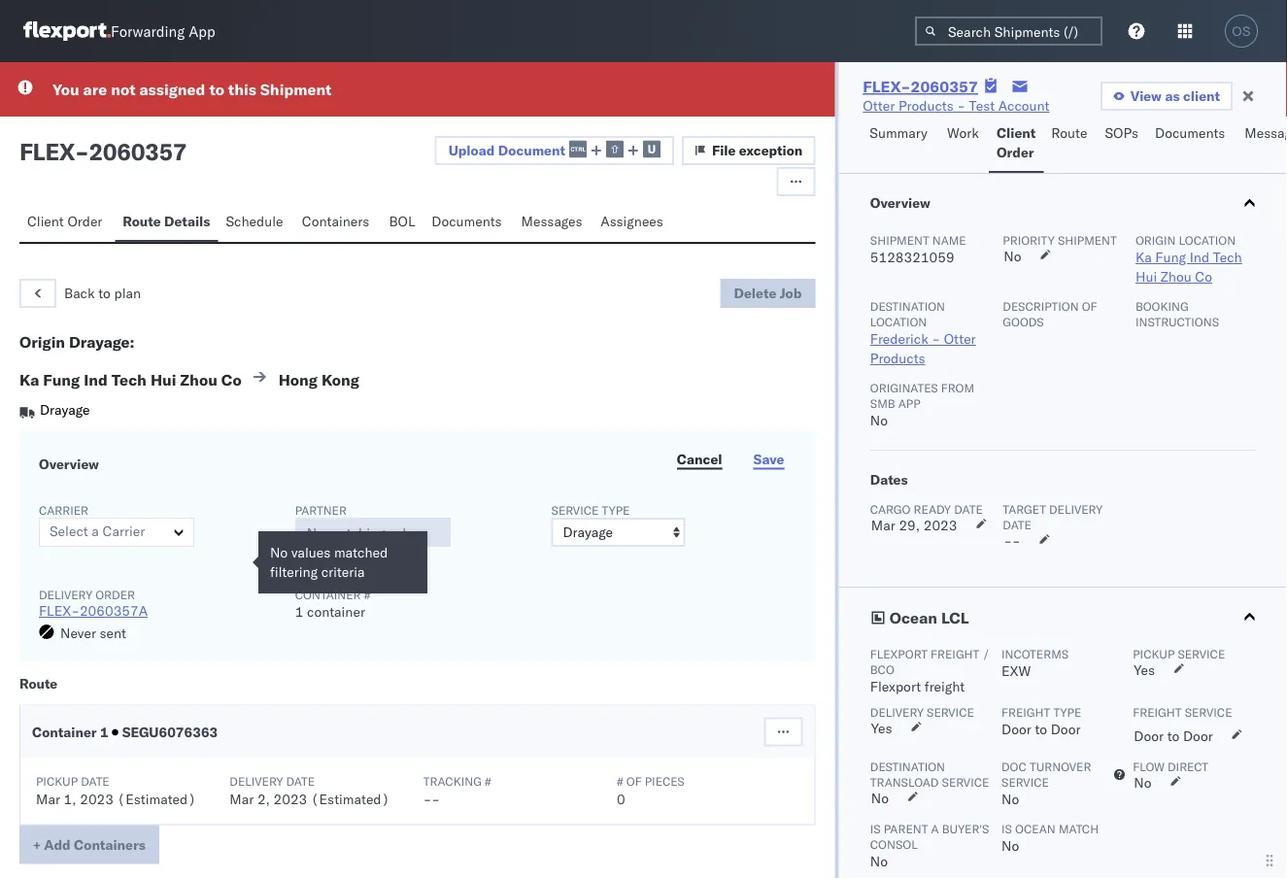 Task type: vqa. For each thing, say whether or not it's contained in the screenshot.
Date corresponding to 2,
yes



Task type: locate. For each thing, give the bounding box(es) containing it.
route up container 1
[[19, 675, 58, 692]]

route for route button in the right of the page
[[1052, 124, 1088, 141]]

ka up booking
[[1135, 249, 1152, 266]]

0 vertical spatial route
[[1052, 124, 1088, 141]]

0 horizontal spatial client order button
[[19, 204, 115, 242]]

instructions
[[1135, 314, 1219, 329]]

is inside 'is ocean match no'
[[1001, 822, 1012, 836]]

pickup service
[[1133, 647, 1225, 661]]

1 is from the left
[[870, 822, 881, 836]]

2 (estimated) from the left
[[311, 790, 390, 807]]

2023 for mar 2, 2023 (estimated)
[[274, 790, 307, 807]]

service up the "buyer's"
[[942, 775, 989, 790]]

destination inside destination location frederick - otter products
[[870, 299, 945, 313]]

route details
[[123, 213, 210, 230]]

1 vertical spatial documents
[[432, 213, 502, 230]]

1 destination from the top
[[870, 299, 945, 313]]

is inside is parent a buyer's consol no
[[870, 822, 881, 836]]

never sent
[[60, 624, 126, 641]]

(estimated)
[[117, 790, 196, 807], [311, 790, 390, 807]]

delivery down bco
[[870, 705, 924, 720]]

2 destination from the top
[[870, 759, 945, 774]]

freight for freight type door to door
[[1001, 705, 1050, 720]]

1 left container on the bottom left
[[295, 603, 304, 620]]

0 vertical spatial tech
[[1213, 249, 1242, 266]]

mar left 2, on the left of the page
[[230, 790, 254, 807]]

1 horizontal spatial route
[[123, 213, 161, 230]]

1 horizontal spatial app
[[898, 396, 920, 411]]

# right tracking
[[485, 774, 491, 789]]

flex - 2060357
[[19, 137, 187, 166]]

shipment
[[1058, 233, 1117, 247]]

1 horizontal spatial pickup
[[1133, 647, 1175, 661]]

0 vertical spatial of
[[1082, 299, 1097, 313]]

flexport up bco
[[870, 647, 927, 661]]

forwarding app
[[111, 22, 215, 40]]

(estimated) inside delivery date mar 2, 2023 (estimated)
[[311, 790, 390, 807]]

flex-2060357a
[[39, 602, 148, 619]]

location for tech
[[1179, 233, 1236, 247]]

exw
[[1001, 663, 1031, 680]]

save
[[754, 450, 784, 467]]

1 horizontal spatial client order button
[[989, 116, 1044, 173]]

origin inside origin location ka fung ind tech hui zhou co
[[1135, 233, 1176, 247]]

documents button right bol
[[424, 204, 514, 242]]

1 vertical spatial freight
[[924, 678, 965, 695]]

overview down drayage
[[39, 456, 99, 473]]

0 horizontal spatial 1
[[100, 723, 109, 740]]

forwarding
[[111, 22, 185, 40]]

freight inside freight type door to door
[[1001, 705, 1050, 720]]

ocean inside 'is ocean match no'
[[1015, 822, 1056, 836]]

flex- for 2060357a
[[39, 602, 80, 619]]

is up consol
[[870, 822, 881, 836]]

0 vertical spatial client order
[[997, 124, 1036, 161]]

kong
[[322, 370, 359, 390]]

carrier
[[39, 503, 89, 517], [103, 523, 145, 540]]

ocean lcl button
[[839, 588, 1288, 646]]

0 horizontal spatial flex-
[[39, 602, 80, 619]]

0 vertical spatial delivery
[[39, 587, 92, 602]]

mar down cargo
[[871, 517, 895, 534]]

delivery order
[[39, 587, 135, 602]]

co left hong
[[221, 370, 242, 390]]

shipment right this
[[260, 80, 332, 99]]

1 vertical spatial client
[[27, 213, 64, 230]]

0 vertical spatial ka
[[1135, 249, 1152, 266]]

yes down 'delivery service'
[[871, 720, 892, 737]]

1 horizontal spatial documents
[[1155, 124, 1226, 141]]

from
[[941, 380, 974, 395]]

ready
[[913, 502, 951, 516]]

1 vertical spatial zhou
[[180, 370, 217, 390]]

route inside button
[[123, 213, 161, 230]]

hong
[[279, 370, 318, 390]]

otter inside destination location frederick - otter products
[[944, 330, 976, 347]]

container up container on the bottom left
[[295, 587, 361, 602]]

0 vertical spatial zhou
[[1160, 268, 1191, 285]]

destination up frederick
[[870, 299, 945, 313]]

0 vertical spatial carrier
[[39, 503, 89, 517]]

to inside freight type door to door
[[1035, 721, 1047, 738]]

freight up 'delivery service'
[[924, 678, 965, 695]]

0 horizontal spatial client order
[[27, 213, 102, 230]]

yes for delivery
[[871, 720, 892, 737]]

2 horizontal spatial mar
[[871, 517, 895, 534]]

1 vertical spatial products
[[870, 350, 925, 367]]

1 vertical spatial 2060357
[[89, 137, 187, 166]]

overview inside button
[[870, 194, 930, 211]]

date inside target delivery date
[[1003, 517, 1031, 532]]

date inside delivery date mar 2, 2023 (estimated)
[[286, 774, 315, 789]]

mar
[[871, 517, 895, 534], [36, 790, 60, 807], [230, 790, 254, 807]]

file exception button
[[682, 136, 816, 165], [682, 136, 816, 165]]

flexport
[[870, 647, 927, 661], [870, 678, 921, 695]]

of for description of goods
[[1082, 299, 1097, 313]]

tech up booking instructions
[[1213, 249, 1242, 266]]

carrier right select
[[103, 523, 145, 540]]

documents down client
[[1155, 124, 1226, 141]]

service
[[551, 503, 599, 517], [1185, 705, 1232, 720]]

0 horizontal spatial location
[[870, 314, 927, 329]]

app inside "link"
[[189, 22, 215, 40]]

name
[[932, 233, 966, 247]]

summary
[[870, 124, 928, 141]]

2023 right 2, on the left of the page
[[274, 790, 307, 807]]

to
[[209, 80, 224, 99], [98, 285, 111, 302], [1035, 721, 1047, 738], [1167, 728, 1179, 745]]

is
[[870, 822, 881, 836], [1001, 822, 1012, 836]]

priority
[[1003, 233, 1055, 247]]

2023 inside delivery date mar 2, 2023 (estimated)
[[274, 790, 307, 807]]

0 horizontal spatial a
[[92, 523, 99, 540]]

are
[[83, 80, 107, 99]]

2 date from the left
[[286, 774, 315, 789]]

app
[[189, 22, 215, 40], [898, 396, 920, 411]]

tracking # --
[[423, 774, 491, 807]]

service up door to door
[[1185, 705, 1232, 720]]

flex- up summary
[[863, 77, 911, 96]]

hui inside origin location ka fung ind tech hui zhou co
[[1135, 268, 1157, 285]]

ocean left lcl
[[889, 608, 937, 628]]

0 vertical spatial otter
[[863, 97, 895, 114]]

turnover
[[1030, 759, 1091, 774]]

is for no
[[1001, 822, 1012, 836]]

1 vertical spatial documents button
[[424, 204, 514, 242]]

2 vertical spatial delivery
[[230, 774, 283, 789]]

0 vertical spatial 1
[[295, 603, 304, 620]]

location inside destination location frederick - otter products
[[870, 314, 927, 329]]

pickup up freight service
[[1133, 647, 1175, 661]]

documents
[[1155, 124, 1226, 141], [432, 213, 502, 230]]

1 vertical spatial hui
[[151, 370, 176, 390]]

1 (estimated) from the left
[[117, 790, 196, 807]]

None text field
[[295, 518, 451, 547]]

0 horizontal spatial shipment
[[260, 80, 332, 99]]

1 vertical spatial client order
[[27, 213, 102, 230]]

save button
[[742, 445, 796, 474]]

products down frederick
[[870, 350, 925, 367]]

service inside doc turnover service
[[1001, 775, 1049, 790]]

flex-2060357 link
[[863, 77, 978, 96]]

0 horizontal spatial co
[[221, 370, 242, 390]]

1 horizontal spatial overview
[[870, 194, 930, 211]]

client order button up back
[[19, 204, 115, 242]]

ind up booking instructions
[[1190, 249, 1209, 266]]

match
[[1059, 822, 1099, 836]]

documents button down client
[[1148, 116, 1237, 173]]

route left sops
[[1052, 124, 1088, 141]]

yes down the pickup service
[[1134, 662, 1155, 679]]

destination for service
[[870, 759, 945, 774]]

1 horizontal spatial zhou
[[1160, 268, 1191, 285]]

0 horizontal spatial documents
[[432, 213, 502, 230]]

containers
[[302, 213, 369, 230]]

buyer's
[[942, 822, 989, 836]]

shipment
[[260, 80, 332, 99], [870, 233, 929, 247]]

destination up transload
[[870, 759, 945, 774]]

1 vertical spatial 1
[[100, 723, 109, 740]]

is right the "buyer's"
[[1001, 822, 1012, 836]]

client
[[997, 124, 1036, 141], [27, 213, 64, 230]]

location inside origin location ka fung ind tech hui zhou co
[[1179, 233, 1236, 247]]

origin up ka fung ind tech hui zhou co link
[[1135, 233, 1176, 247]]

container up 1,
[[32, 723, 97, 740]]

(estimated) down segu6076363
[[117, 790, 196, 807]]

1 horizontal spatial origin
[[1135, 233, 1176, 247]]

0 horizontal spatial is
[[870, 822, 881, 836]]

fung up drayage
[[43, 370, 80, 390]]

pickup inside pickup date mar 1, 2023 (estimated)
[[36, 774, 78, 789]]

pickup up 1,
[[36, 774, 78, 789]]

freight left type on the right bottom
[[1001, 705, 1050, 720]]

1 horizontal spatial yes
[[1134, 662, 1155, 679]]

1 inside container # 1 container
[[295, 603, 304, 620]]

0 horizontal spatial pickup
[[36, 774, 78, 789]]

order inside client order
[[997, 144, 1034, 161]]

mar for mar 1, 2023 (estimated)
[[36, 790, 60, 807]]

flex-2060357
[[863, 77, 978, 96]]

matched
[[334, 544, 388, 561]]

service down doc
[[1001, 775, 1049, 790]]

container inside container # 1 container
[[295, 587, 361, 602]]

products down flex-2060357 link
[[899, 97, 954, 114]]

2060357a
[[80, 602, 148, 619]]

ocean
[[889, 608, 937, 628], [1015, 822, 1056, 836]]

you are not assigned to this shipment
[[52, 80, 332, 99]]

2023
[[923, 517, 957, 534], [80, 790, 114, 807], [274, 790, 307, 807]]

client down flex
[[27, 213, 64, 230]]

0 vertical spatial yes
[[1134, 662, 1155, 679]]

exception
[[739, 142, 803, 159]]

service up freight service
[[1178, 647, 1225, 661]]

order down flex - 2060357
[[67, 213, 102, 230]]

0 horizontal spatial hui
[[151, 370, 176, 390]]

documents right bol 'button'
[[432, 213, 502, 230]]

# inside container # 1 container
[[364, 587, 371, 602]]

hui
[[1135, 268, 1157, 285], [151, 370, 176, 390]]

1 horizontal spatial service
[[1185, 705, 1232, 720]]

1 horizontal spatial ind
[[1190, 249, 1209, 266]]

type
[[602, 503, 630, 517]]

ka down origin drayage:
[[19, 370, 39, 390]]

# up 0
[[617, 774, 624, 789]]

1 vertical spatial container
[[32, 723, 97, 740]]

of inside # of pieces 0
[[627, 774, 642, 789]]

0 horizontal spatial (estimated)
[[117, 790, 196, 807]]

client order down flex
[[27, 213, 102, 230]]

delivery inside delivery date mar 2, 2023 (estimated)
[[230, 774, 283, 789]]

of left pieces
[[627, 774, 642, 789]]

products inside 'link'
[[899, 97, 954, 114]]

documents for sops
[[1155, 124, 1226, 141]]

freight up door to door
[[1133, 705, 1182, 720]]

flow
[[1133, 759, 1164, 774]]

lcl
[[941, 608, 969, 628]]

client down "account"
[[997, 124, 1036, 141]]

flow direct
[[1133, 759, 1208, 774]]

0 vertical spatial documents
[[1155, 124, 1226, 141]]

(estimated) right 2, on the left of the page
[[311, 790, 390, 807]]

to left plan
[[98, 285, 111, 302]]

location up frederick
[[870, 314, 927, 329]]

1 vertical spatial destination
[[870, 759, 945, 774]]

container for container 1
[[32, 723, 97, 740]]

2 is from the left
[[1001, 822, 1012, 836]]

ocean left match on the right of the page
[[1015, 822, 1056, 836]]

0 horizontal spatial otter
[[863, 97, 895, 114]]

0 horizontal spatial overview
[[39, 456, 99, 473]]

destination
[[870, 299, 945, 313], [870, 759, 945, 774]]

order down "account"
[[997, 144, 1034, 161]]

zhou inside origin location ka fung ind tech hui zhou co
[[1160, 268, 1191, 285]]

route inside button
[[1052, 124, 1088, 141]]

# inside tracking # --
[[485, 774, 491, 789]]

1 horizontal spatial co
[[1195, 268, 1212, 285]]

2023 down ready
[[923, 517, 957, 534]]

mar left 1,
[[36, 790, 60, 807]]

1 freight from the left
[[1001, 705, 1050, 720]]

type
[[1053, 705, 1081, 720]]

1 horizontal spatial (estimated)
[[311, 790, 390, 807]]

1 horizontal spatial freight
[[1133, 705, 1182, 720]]

1 vertical spatial of
[[627, 774, 642, 789]]

client order button down "account"
[[989, 116, 1044, 173]]

destination for frederick
[[870, 299, 945, 313]]

0 vertical spatial co
[[1195, 268, 1212, 285]]

2023 inside pickup date mar 1, 2023 (estimated)
[[80, 790, 114, 807]]

#
[[364, 587, 371, 602], [485, 774, 491, 789], [617, 774, 624, 789]]

origin left drayage:
[[19, 332, 65, 352]]

date inside pickup date mar 1, 2023 (estimated)
[[81, 774, 110, 789]]

2060357 down not
[[89, 137, 187, 166]]

pickup
[[1133, 647, 1175, 661], [36, 774, 78, 789]]

freight service
[[1133, 705, 1232, 720]]

date right ready
[[954, 502, 983, 516]]

door up flow
[[1134, 728, 1164, 745]]

1 horizontal spatial flex-
[[863, 77, 911, 96]]

location for products
[[870, 314, 927, 329]]

carrier up select
[[39, 503, 89, 517]]

a right parent at the right of the page
[[931, 822, 939, 836]]

0 horizontal spatial freight
[[1001, 705, 1050, 720]]

1 vertical spatial otter
[[944, 330, 976, 347]]

no inside 'is ocean match no'
[[1001, 838, 1019, 855]]

dates
[[870, 471, 908, 488]]

1 vertical spatial tech
[[112, 370, 147, 390]]

1 date from the left
[[81, 774, 110, 789]]

file
[[712, 142, 736, 159]]

os
[[1232, 24, 1251, 38]]

incoterms exw
[[1001, 647, 1069, 680]]

mar inside delivery date mar 2, 2023 (estimated)
[[230, 790, 254, 807]]

delivery up 2, on the left of the page
[[230, 774, 283, 789]]

date for --
[[1003, 517, 1031, 532]]

flex- up never at bottom
[[39, 602, 80, 619]]

documents button for messages
[[424, 204, 514, 242]]

document
[[498, 142, 565, 159]]

2023 right 1,
[[80, 790, 114, 807]]

otter up summary
[[863, 97, 895, 114]]

0 vertical spatial origin
[[1135, 233, 1176, 247]]

app right forwarding
[[189, 22, 215, 40]]

1 horizontal spatial a
[[931, 822, 939, 836]]

(estimated) for mar 2, 2023 (estimated)
[[311, 790, 390, 807]]

is ocean match no
[[1001, 822, 1099, 855]]

0 vertical spatial documents button
[[1148, 116, 1237, 173]]

otter up from
[[944, 330, 976, 347]]

bco
[[870, 662, 894, 677]]

sent
[[100, 624, 126, 641]]

0 horizontal spatial of
[[627, 774, 642, 789]]

0 vertical spatial shipment
[[260, 80, 332, 99]]

of inside description of goods
[[1082, 299, 1097, 313]]

route details button
[[115, 204, 218, 242]]

to left this
[[209, 80, 224, 99]]

0 vertical spatial overview
[[870, 194, 930, 211]]

1 vertical spatial delivery
[[870, 705, 924, 720]]

0 horizontal spatial container
[[32, 723, 97, 740]]

otter
[[863, 97, 895, 114], [944, 330, 976, 347]]

1 horizontal spatial 1
[[295, 603, 304, 620]]

co up booking instructions
[[1195, 268, 1212, 285]]

fung up booking
[[1155, 249, 1186, 266]]

0 horizontal spatial delivery
[[39, 587, 92, 602]]

app down the originates on the top right
[[898, 396, 920, 411]]

container for container # 1 container
[[295, 587, 361, 602]]

2 freight from the left
[[1133, 705, 1182, 720]]

frederick - otter products link
[[870, 330, 976, 367]]

originates
[[870, 380, 938, 395]]

0 vertical spatial date
[[954, 502, 983, 516]]

pickup for pickup date mar 1, 2023 (estimated)
[[36, 774, 78, 789]]

1 horizontal spatial shipment
[[870, 233, 929, 247]]

doc turnover service
[[1001, 759, 1091, 790]]

freight
[[1001, 705, 1050, 720], [1133, 705, 1182, 720]]

upload
[[449, 142, 495, 159]]

door down type on the right bottom
[[1051, 721, 1081, 738]]

messag
[[1245, 124, 1288, 141]]

delivery up flex-2060357a
[[39, 587, 92, 602]]

2 vertical spatial route
[[19, 675, 58, 692]]

of right description
[[1082, 299, 1097, 313]]

1 horizontal spatial location
[[1179, 233, 1236, 247]]

freight left /
[[930, 647, 979, 661]]

a right select
[[92, 523, 99, 540]]

0 vertical spatial order
[[997, 144, 1034, 161]]

delivery for door to door
[[870, 705, 924, 720]]

shipment inside shipment name 5128321059
[[870, 233, 929, 247]]

2060357 up otter products - test account
[[911, 77, 978, 96]]

route left details
[[123, 213, 161, 230]]

# down criteria
[[364, 587, 371, 602]]

1 vertical spatial location
[[870, 314, 927, 329]]

0 vertical spatial container
[[295, 587, 361, 602]]

1 vertical spatial date
[[1003, 517, 1031, 532]]

mar inside pickup date mar 1, 2023 (estimated)
[[36, 790, 60, 807]]

destination inside destination transload service
[[870, 759, 945, 774]]

0 horizontal spatial #
[[364, 587, 371, 602]]

1 horizontal spatial order
[[997, 144, 1034, 161]]

to up "turnover"
[[1035, 721, 1047, 738]]

overview up shipment name 5128321059
[[870, 194, 930, 211]]

mar for mar 2, 2023 (estimated)
[[230, 790, 254, 807]]

2 horizontal spatial delivery
[[870, 705, 924, 720]]

pickup date mar 1, 2023 (estimated)
[[36, 774, 196, 807]]

tech down drayage:
[[112, 370, 147, 390]]

flexport down bco
[[870, 678, 921, 695]]

1 up pickup date mar 1, 2023 (estimated)
[[100, 723, 109, 740]]

date up -- at the right bottom of the page
[[1003, 517, 1031, 532]]

0 horizontal spatial documents button
[[424, 204, 514, 242]]

0 vertical spatial location
[[1179, 233, 1236, 247]]

0 vertical spatial flexport
[[870, 647, 927, 661]]

0 vertical spatial destination
[[870, 299, 945, 313]]

order
[[997, 144, 1034, 161], [67, 213, 102, 230]]

0 vertical spatial freight
[[930, 647, 979, 661]]

location up ka fung ind tech hui zhou co link
[[1179, 233, 1236, 247]]

shipment up 5128321059
[[870, 233, 929, 247]]

client order down "account"
[[997, 124, 1036, 161]]

door to door
[[1134, 728, 1213, 745]]

0 horizontal spatial origin
[[19, 332, 65, 352]]

0 horizontal spatial ocean
[[889, 608, 937, 628]]

(estimated) inside pickup date mar 1, 2023 (estimated)
[[117, 790, 196, 807]]

1 horizontal spatial container
[[295, 587, 361, 602]]

summary button
[[862, 116, 940, 173]]

date
[[81, 774, 110, 789], [286, 774, 315, 789]]

ind down drayage:
[[84, 370, 108, 390]]

1 vertical spatial a
[[931, 822, 939, 836]]

service left type
[[551, 503, 599, 517]]



Task type: describe. For each thing, give the bounding box(es) containing it.
booking instructions
[[1135, 299, 1219, 329]]

0 horizontal spatial carrier
[[39, 503, 89, 517]]

forwarding app link
[[23, 21, 215, 41]]

0 vertical spatial client order button
[[989, 116, 1044, 173]]

flex- for 2060357
[[863, 77, 911, 96]]

freight type door to door
[[1001, 705, 1081, 738]]

never
[[60, 624, 96, 641]]

1 vertical spatial ka
[[19, 370, 39, 390]]

1 horizontal spatial 2060357
[[911, 77, 978, 96]]

origin for origin location ka fung ind tech hui zhou co
[[1135, 233, 1176, 247]]

ka fung ind tech hui zhou co link
[[1135, 249, 1242, 285]]

cargo ready date
[[870, 502, 983, 516]]

documents button for messag
[[1148, 116, 1237, 173]]

date for mar 29, 2023
[[954, 502, 983, 516]]

overview button
[[839, 174, 1288, 232]]

co inside origin location ka fung ind tech hui zhou co
[[1195, 268, 1212, 285]]

work button
[[940, 116, 989, 173]]

consol
[[870, 837, 917, 852]]

0 horizontal spatial client
[[27, 213, 64, 230]]

freight for freight service
[[1133, 705, 1182, 720]]

ind inside origin location ka fung ind tech hui zhou co
[[1190, 249, 1209, 266]]

# inside # of pieces 0
[[617, 774, 624, 789]]

view as client button
[[1101, 82, 1233, 111]]

2 flexport from the top
[[870, 678, 921, 695]]

containers button
[[294, 204, 381, 242]]

0 horizontal spatial tech
[[112, 370, 147, 390]]

ocean inside "button"
[[889, 608, 937, 628]]

delivery for 1 container
[[39, 587, 92, 602]]

messages
[[521, 213, 583, 230]]

schedule
[[226, 213, 283, 230]]

0 vertical spatial service
[[551, 503, 599, 517]]

description
[[1003, 299, 1079, 313]]

0 horizontal spatial ind
[[84, 370, 108, 390]]

date for 1,
[[81, 774, 110, 789]]

view
[[1131, 87, 1162, 104]]

bol button
[[381, 204, 424, 242]]

file exception
[[712, 142, 803, 159]]

/
[[982, 647, 990, 661]]

(estimated) for mar 1, 2023 (estimated)
[[117, 790, 196, 807]]

you
[[52, 80, 79, 99]]

# for --
[[485, 774, 491, 789]]

view as client
[[1131, 87, 1220, 104]]

2,
[[257, 790, 270, 807]]

origin for origin drayage:
[[19, 332, 65, 352]]

destination location frederick - otter products
[[870, 299, 976, 367]]

drayage
[[40, 401, 90, 418]]

delivery date mar 2, 2023 (estimated)
[[230, 774, 390, 807]]

--
[[1004, 532, 1021, 550]]

parent
[[884, 822, 928, 836]]

account
[[999, 97, 1050, 114]]

service inside destination transload service
[[942, 775, 989, 790]]

select
[[50, 523, 88, 540]]

details
[[164, 213, 210, 230]]

assignees
[[601, 213, 664, 230]]

smb
[[870, 396, 895, 411]]

transload
[[870, 775, 939, 790]]

filtering
[[270, 564, 318, 581]]

1 vertical spatial overview
[[39, 456, 99, 473]]

values
[[291, 544, 331, 561]]

cancel button
[[665, 445, 734, 474]]

assigned
[[139, 80, 205, 99]]

tech inside origin location ka fung ind tech hui zhou co
[[1213, 249, 1242, 266]]

# for 1 container
[[364, 587, 371, 602]]

Search Shipments (/) text field
[[915, 17, 1103, 46]]

- inside destination location frederick - otter products
[[932, 330, 940, 347]]

no inside originates from smb app no
[[870, 412, 888, 429]]

ka inside origin location ka fung ind tech hui zhou co
[[1135, 249, 1152, 266]]

0 horizontal spatial zhou
[[180, 370, 217, 390]]

bol
[[389, 213, 415, 230]]

a inside is parent a buyer's consol no
[[931, 822, 939, 836]]

priority shipment
[[1003, 233, 1117, 247]]

is for buyer's
[[870, 822, 881, 836]]

otter products - test account
[[863, 97, 1050, 114]]

0 horizontal spatial route
[[19, 675, 58, 692]]

no values matched filtering criteria
[[270, 544, 392, 581]]

partner
[[295, 503, 347, 517]]

sops
[[1105, 124, 1139, 141]]

upload document
[[449, 142, 565, 159]]

pieces
[[645, 774, 685, 789]]

segu6076363
[[119, 723, 218, 740]]

no inside is parent a buyer's consol no
[[870, 853, 888, 870]]

1 flexport from the top
[[870, 647, 927, 661]]

goods
[[1003, 314, 1044, 329]]

- inside 'link'
[[957, 97, 966, 114]]

1 vertical spatial fung
[[43, 370, 80, 390]]

5128321059
[[870, 249, 954, 266]]

0
[[617, 790, 625, 807]]

documents for bol
[[432, 213, 502, 230]]

of for # of pieces 0
[[627, 774, 642, 789]]

door up doc
[[1001, 721, 1031, 738]]

pickup for pickup service
[[1133, 647, 1175, 661]]

hong kong
[[279, 370, 359, 390]]

back
[[64, 285, 95, 302]]

1 vertical spatial service
[[1185, 705, 1232, 720]]

app inside originates from smb app no
[[898, 396, 920, 411]]

cargo
[[870, 502, 910, 516]]

1 horizontal spatial client order
[[997, 124, 1036, 161]]

container # 1 container
[[295, 587, 371, 620]]

schedule button
[[218, 204, 294, 242]]

service down flexport freight / bco flexport freight
[[927, 705, 974, 720]]

destination transload service
[[870, 759, 989, 790]]

upload document button
[[435, 136, 674, 165]]

1 horizontal spatial client
[[997, 124, 1036, 141]]

to down freight service
[[1167, 728, 1179, 745]]

1 vertical spatial order
[[67, 213, 102, 230]]

delivery service
[[870, 705, 974, 720]]

target
[[1003, 502, 1046, 516]]

not
[[111, 80, 136, 99]]

client
[[1184, 87, 1220, 104]]

2023 for mar 1, 2023 (estimated)
[[80, 790, 114, 807]]

ocean lcl
[[889, 608, 969, 628]]

29,
[[899, 517, 920, 534]]

assignees button
[[593, 204, 675, 242]]

otter inside 'link'
[[863, 97, 895, 114]]

frederick
[[870, 330, 928, 347]]

shipment name 5128321059
[[870, 233, 966, 266]]

service type
[[551, 503, 630, 517]]

1 vertical spatial carrier
[[103, 523, 145, 540]]

flex
[[19, 137, 75, 166]]

this
[[228, 80, 256, 99]]

1 vertical spatial client order button
[[19, 204, 115, 242]]

messages button
[[514, 204, 593, 242]]

1,
[[64, 790, 76, 807]]

fung inside origin location ka fung ind tech hui zhou co
[[1155, 249, 1186, 266]]

route for route details
[[123, 213, 161, 230]]

flexport. image
[[23, 21, 111, 41]]

is parent a buyer's consol no
[[870, 822, 989, 870]]

products inside destination location frederick - otter products
[[870, 350, 925, 367]]

as
[[1165, 87, 1180, 104]]

description of goods
[[1003, 299, 1097, 329]]

origin location ka fung ind tech hui zhou co
[[1135, 233, 1242, 285]]

2 horizontal spatial 2023
[[923, 517, 957, 534]]

door down freight service
[[1183, 728, 1213, 745]]

date for 2,
[[286, 774, 315, 789]]

1 vertical spatial co
[[221, 370, 242, 390]]

order
[[95, 587, 135, 602]]

yes for pickup
[[1134, 662, 1155, 679]]

ka fung ind tech hui zhou co
[[19, 370, 242, 390]]

os button
[[1219, 9, 1264, 53]]

no inside no values matched filtering criteria
[[270, 544, 288, 561]]



